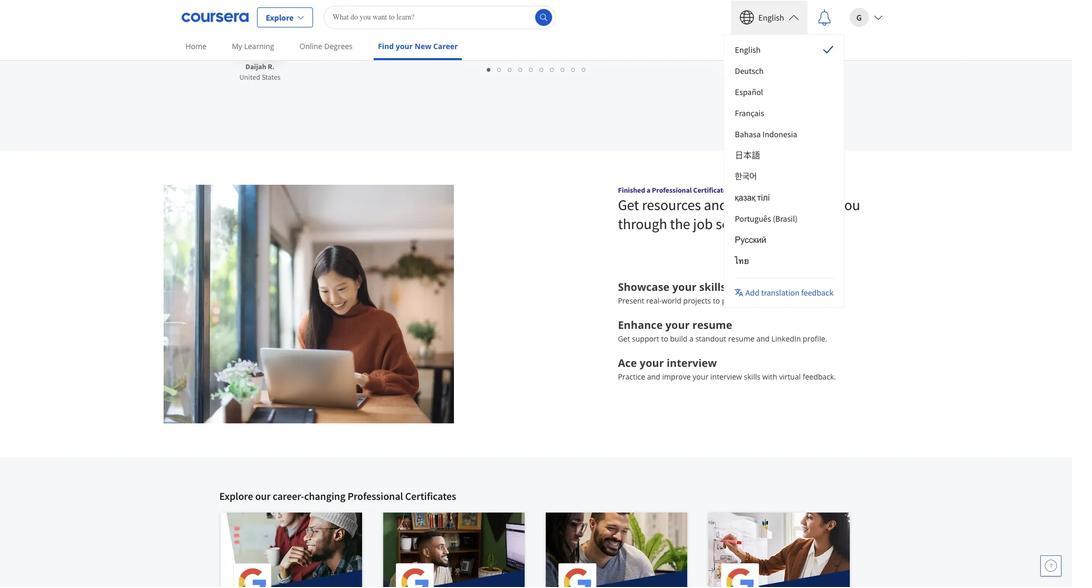Task type: vqa. For each thing, say whether or not it's contained in the screenshot.
the middle the course,
no



Task type: describe. For each thing, give the bounding box(es) containing it.
daijah
[[246, 62, 266, 71]]

career
[[433, 41, 458, 51]]

日本語
[[735, 150, 760, 160]]

online degrees
[[300, 41, 353, 51]]

feedback.
[[803, 372, 836, 382]]

coursera image
[[181, 9, 248, 26]]

profile.
[[803, 334, 827, 344]]

g
[[857, 12, 862, 22]]

english button for español "button"
[[727, 39, 842, 60]]

my learning
[[232, 41, 274, 51]]

professional inside daniel a. google it support professional certificate
[[428, 15, 471, 26]]

help center image
[[1045, 560, 1058, 572]]

қазақ
[[735, 192, 756, 202]]

finished a professional certificate? get resources and support to guide  you through the job search process.
[[618, 185, 860, 233]]

online
[[300, 41, 322, 51]]

practice
[[618, 372, 645, 382]]

your for ace
[[640, 356, 664, 370]]

employers.
[[755, 296, 793, 306]]

тілі
[[757, 192, 770, 202]]

our
[[255, 489, 271, 503]]

a.
[[387, 3, 394, 13]]

english inside menu
[[735, 44, 761, 55]]

한국어 button
[[727, 166, 842, 187]]

bahasa
[[735, 129, 761, 139]]

professional inside finished a professional certificate? get resources and support to guide  you through the job search process.
[[652, 185, 692, 195]]

process.
[[759, 214, 810, 233]]

it
[[389, 15, 395, 26]]

explore for explore
[[266, 12, 294, 22]]

career academy - gateway certificates carousel element
[[214, 457, 1072, 587]]

home
[[186, 41, 207, 51]]

add translation feedback button
[[731, 282, 838, 303]]

português (brasil) button
[[727, 208, 842, 229]]

certificate
[[473, 15, 509, 26]]

new
[[415, 41, 431, 51]]

(brasil)
[[773, 213, 798, 224]]

a inside finished a professional certificate? get resources and support to guide  you through the job search process.
[[647, 185, 651, 195]]

to inside finished a professional certificate? get resources and support to guide  you through the job search process.
[[782, 195, 795, 214]]

daniel a. google it support professional certificate
[[362, 3, 509, 26]]

virtual
[[779, 372, 801, 382]]

linkedin
[[772, 334, 801, 344]]

add
[[746, 287, 760, 298]]

your for showcase
[[672, 280, 697, 294]]

and inside ace your interview practice and improve your interview skills with virtual feedback.
[[647, 372, 660, 382]]

present
[[618, 296, 644, 306]]

learning
[[244, 41, 274, 51]]

bahasa indonesia
[[735, 129, 797, 139]]

español
[[735, 86, 763, 97]]

home link
[[181, 34, 211, 58]]

build
[[670, 334, 688, 344]]

daijah r. united states
[[239, 62, 281, 82]]

professional inside the career academy - gateway certificates carousel element
[[348, 489, 403, 503]]

0 vertical spatial english
[[759, 12, 784, 22]]

resources
[[642, 195, 701, 214]]

find your new career link
[[374, 34, 462, 60]]

português (brasil)
[[735, 213, 798, 224]]

states
[[262, 72, 281, 82]]

improve
[[662, 372, 691, 382]]

support inside enhance your resume get support to build a standout resume and linkedin profile.
[[632, 334, 659, 344]]

job
[[693, 214, 713, 233]]

deutsch
[[735, 65, 764, 76]]

find
[[378, 41, 394, 51]]

support inside finished a professional certificate? get resources and support to guide  you through the job search process.
[[731, 195, 779, 214]]

google
[[362, 15, 387, 26]]

to inside enhance your resume get support to build a standout resume and linkedin profile.
[[661, 334, 668, 344]]

daniel
[[362, 3, 385, 13]]

enhance your resume get support to build a standout resume and linkedin profile.
[[618, 318, 827, 344]]

your right improve at the right
[[693, 372, 709, 382]]

g button
[[841, 0, 891, 34]]

қазақ тілі button
[[727, 187, 842, 208]]

enhance
[[618, 318, 663, 332]]

r.
[[268, 62, 275, 71]]

What do you want to learn? text field
[[324, 6, 556, 29]]

feedback
[[801, 287, 834, 298]]

my
[[232, 41, 242, 51]]

showcase your skills present real-world projects to potential employers.
[[618, 280, 793, 306]]

español button
[[727, 81, 842, 102]]

get inside finished a professional certificate? get resources and support to guide  you through the job search process.
[[618, 195, 639, 214]]



Task type: locate. For each thing, give the bounding box(es) containing it.
None search field
[[324, 6, 556, 29]]

professional right changing
[[348, 489, 403, 503]]

deutsch button
[[727, 60, 842, 81]]

ace your interview practice and improve your interview skills with virtual feedback.
[[618, 356, 836, 382]]

skills inside showcase your skills present real-world projects to potential employers.
[[699, 280, 726, 294]]

0 vertical spatial english button
[[731, 0, 808, 34]]

your right find
[[396, 41, 413, 51]]

2 get from the top
[[618, 334, 630, 344]]

1 vertical spatial support
[[632, 334, 659, 344]]

interview down standout
[[711, 372, 742, 382]]

1 horizontal spatial and
[[704, 195, 728, 214]]

1 vertical spatial resume
[[728, 334, 755, 344]]

2 vertical spatial and
[[647, 372, 660, 382]]

standout
[[696, 334, 726, 344]]

0 vertical spatial skills
[[699, 280, 726, 294]]

2 vertical spatial professional
[[348, 489, 403, 503]]

support
[[731, 195, 779, 214], [632, 334, 659, 344]]

professional up 'resources'
[[652, 185, 692, 195]]

explore left 'our'
[[219, 489, 253, 503]]

2 horizontal spatial professional
[[652, 185, 692, 195]]

professional up career at the left top of the page
[[428, 15, 471, 26]]

bahasa indonesia button
[[727, 123, 842, 144]]

français
[[735, 107, 764, 118]]

projects
[[683, 296, 711, 306]]

1 horizontal spatial a
[[689, 334, 694, 344]]

get down the enhance
[[618, 334, 630, 344]]

0 vertical spatial a
[[647, 185, 651, 195]]

1 vertical spatial explore
[[219, 489, 253, 503]]

add translation feedback
[[746, 287, 834, 298]]

and inside enhance your resume get support to build a standout resume and linkedin profile.
[[757, 334, 770, 344]]

ace
[[618, 356, 637, 370]]

your for find
[[396, 41, 413, 51]]

your up projects
[[672, 280, 697, 294]]

certificate?
[[693, 185, 730, 195]]

0 horizontal spatial and
[[647, 372, 660, 382]]

english button
[[731, 0, 808, 34], [727, 39, 842, 60]]

the
[[670, 214, 690, 233]]

explore our career-changing professional certificates
[[219, 489, 456, 503]]

degrees
[[324, 41, 353, 51]]

skills left the with on the bottom
[[744, 372, 761, 382]]

1 vertical spatial english
[[735, 44, 761, 55]]

skills inside ace your interview practice and improve your interview skills with virtual feedback.
[[744, 372, 761, 382]]

get down finished
[[618, 195, 639, 214]]

2 horizontal spatial to
[[782, 195, 795, 214]]

united
[[239, 72, 260, 82]]

resume
[[693, 318, 732, 332], [728, 334, 755, 344]]

and down certificate?
[[704, 195, 728, 214]]

your inside showcase your skills present real-world projects to potential employers.
[[672, 280, 697, 294]]

0 vertical spatial resume
[[693, 318, 732, 332]]

0 vertical spatial and
[[704, 195, 728, 214]]

1 horizontal spatial to
[[713, 296, 720, 306]]

русский button
[[727, 229, 842, 250]]

explore up learning
[[266, 12, 294, 22]]

your up "build" in the right bottom of the page
[[666, 318, 690, 332]]

français button
[[727, 102, 842, 123]]

skills
[[699, 280, 726, 294], [744, 372, 761, 382]]

a inside enhance your resume get support to build a standout resume and linkedin profile.
[[689, 334, 694, 344]]

1 vertical spatial english button
[[727, 39, 842, 60]]

and left linkedin
[[757, 334, 770, 344]]

1 get from the top
[[618, 195, 639, 214]]

you
[[838, 195, 860, 214]]

get
[[618, 195, 639, 214], [618, 334, 630, 344]]

online degrees link
[[295, 34, 357, 58]]

indonesia
[[763, 129, 797, 139]]

explore button
[[257, 7, 313, 27]]

career-
[[273, 489, 304, 503]]

ไทย button
[[727, 250, 842, 271]]

한국어
[[735, 171, 757, 181]]

finished
[[618, 185, 645, 195]]

your right "ace"
[[640, 356, 664, 370]]

explore inside popup button
[[266, 12, 294, 22]]

0 horizontal spatial support
[[632, 334, 659, 344]]

resume up standout
[[693, 318, 732, 332]]

1 vertical spatial interview
[[711, 372, 742, 382]]

a right finished
[[647, 185, 651, 195]]

to
[[782, 195, 795, 214], [713, 296, 720, 306], [661, 334, 668, 344]]

0 vertical spatial professional
[[428, 15, 471, 26]]

1 vertical spatial skills
[[744, 372, 761, 382]]

english button for g dropdown button
[[731, 0, 808, 34]]

real-
[[646, 296, 662, 306]]

0 vertical spatial explore
[[266, 12, 294, 22]]

1 vertical spatial to
[[713, 296, 720, 306]]

interview
[[667, 356, 717, 370], [711, 372, 742, 382]]

2 horizontal spatial and
[[757, 334, 770, 344]]

0 horizontal spatial professional
[[348, 489, 403, 503]]

explore for explore our career-changing professional certificates
[[219, 489, 253, 503]]

1 horizontal spatial explore
[[266, 12, 294, 22]]

translation
[[761, 287, 800, 298]]

through
[[618, 214, 667, 233]]

and inside finished a professional certificate? get resources and support to guide  you through the job search process.
[[704, 195, 728, 214]]

my learning link
[[228, 34, 279, 58]]

professional
[[428, 15, 471, 26], [652, 185, 692, 195], [348, 489, 403, 503]]

1 vertical spatial get
[[618, 334, 630, 344]]

1 horizontal spatial support
[[731, 195, 779, 214]]

resume right standout
[[728, 334, 755, 344]]

and right practice
[[647, 372, 660, 382]]

english menu
[[727, 39, 842, 292]]

your for enhance
[[666, 318, 690, 332]]

slides element
[[325, 64, 747, 74]]

2 vertical spatial to
[[661, 334, 668, 344]]

your
[[396, 41, 413, 51], [672, 280, 697, 294], [666, 318, 690, 332], [640, 356, 664, 370], [693, 372, 709, 382]]

certificates
[[405, 489, 456, 503]]

search
[[716, 214, 756, 233]]

explore
[[266, 12, 294, 22], [219, 489, 253, 503]]

0 horizontal spatial skills
[[699, 280, 726, 294]]

showcase
[[618, 280, 670, 294]]

1 vertical spatial and
[[757, 334, 770, 344]]

0 vertical spatial interview
[[667, 356, 717, 370]]

0 vertical spatial to
[[782, 195, 795, 214]]

your inside enhance your resume get support to build a standout resume and linkedin profile.
[[666, 318, 690, 332]]

1 horizontal spatial skills
[[744, 372, 761, 382]]

0 vertical spatial support
[[731, 195, 779, 214]]

0 horizontal spatial to
[[661, 334, 668, 344]]

0 vertical spatial get
[[618, 195, 639, 214]]

world
[[662, 296, 682, 306]]

1 vertical spatial a
[[689, 334, 694, 344]]

with
[[763, 372, 777, 382]]

a
[[647, 185, 651, 195], [689, 334, 694, 344]]

get inside enhance your resume get support to build a standout resume and linkedin profile.
[[618, 334, 630, 344]]

english
[[759, 12, 784, 22], [735, 44, 761, 55]]

skills up projects
[[699, 280, 726, 294]]

to inside showcase your skills present real-world projects to potential employers.
[[713, 296, 720, 306]]

ไทย
[[735, 255, 749, 266]]

support
[[397, 15, 426, 26]]

português
[[735, 213, 771, 224]]

explore inside the career academy - gateway certificates carousel element
[[219, 489, 253, 503]]

changing
[[304, 489, 346, 503]]

find your new career
[[378, 41, 458, 51]]

interview up improve at the right
[[667, 356, 717, 370]]

0 horizontal spatial a
[[647, 185, 651, 195]]

русский
[[735, 234, 766, 245]]

日本語 button
[[727, 144, 842, 166]]

қазақ тілі
[[735, 192, 770, 202]]

potential
[[722, 296, 753, 306]]

a right "build" in the right bottom of the page
[[689, 334, 694, 344]]

1 horizontal spatial professional
[[428, 15, 471, 26]]

0 horizontal spatial explore
[[219, 489, 253, 503]]

and
[[704, 195, 728, 214], [757, 334, 770, 344], [647, 372, 660, 382]]

1 vertical spatial professional
[[652, 185, 692, 195]]



